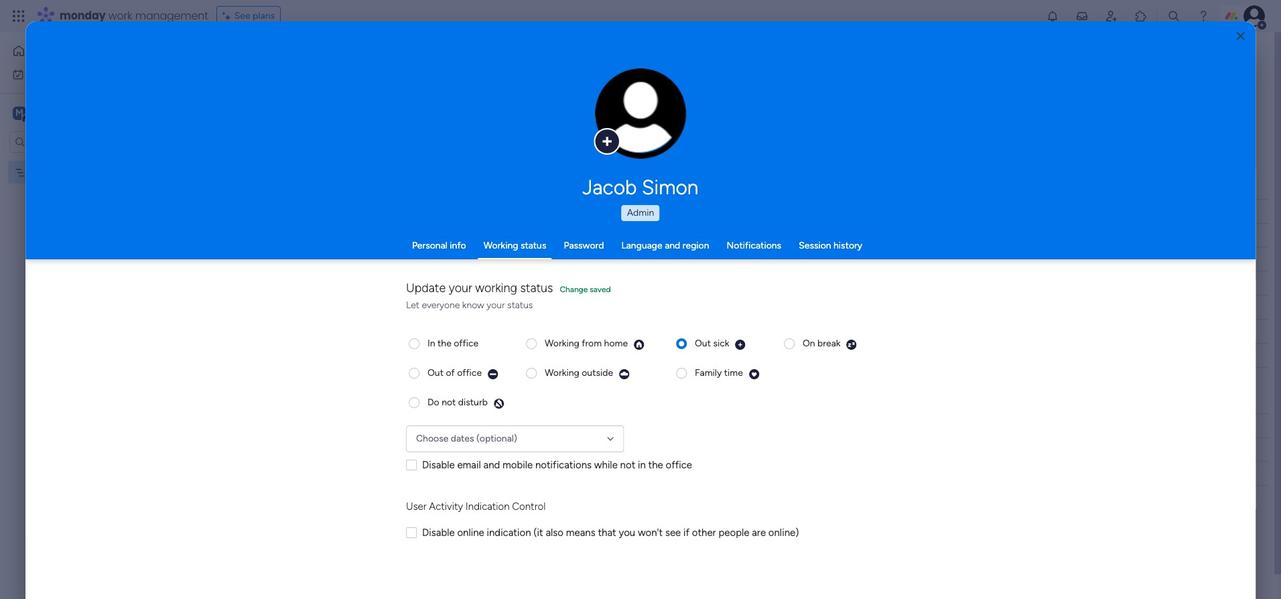 Task type: locate. For each thing, give the bounding box(es) containing it.
office
[[454, 337, 479, 349], [457, 367, 482, 378], [666, 459, 692, 471]]

of down in the office
[[446, 367, 455, 378]]

dates
[[451, 433, 474, 444]]

17
[[678, 254, 687, 264]]

select product image
[[12, 9, 25, 23]]

work right monday
[[108, 8, 132, 23]]

0 vertical spatial the
[[438, 337, 452, 349]]

in the office
[[428, 337, 479, 349]]

1 vertical spatial see
[[611, 74, 627, 85]]

not left in at bottom
[[620, 459, 636, 471]]

profile
[[645, 121, 670, 131]]

1 vertical spatial disable
[[422, 526, 455, 539]]

email
[[457, 459, 481, 471]]

Status field
[[563, 419, 597, 433]]

working left outside
[[545, 367, 580, 378]]

change up picture on the top of the page
[[613, 121, 643, 131]]

2 vertical spatial your
[[487, 300, 505, 311]]

0 horizontal spatial see
[[234, 10, 250, 21]]

jacob simon image
[[1244, 5, 1265, 27]]

see left plans
[[234, 10, 250, 21]]

working
[[484, 240, 518, 251], [552, 253, 586, 265], [545, 337, 580, 349], [545, 367, 580, 378]]

office up out of office
[[454, 337, 479, 349]]

preview image right outside
[[619, 368, 630, 380]]

and up nov 17 on the top right
[[665, 240, 681, 251]]

your right where
[[550, 74, 568, 86]]

column information image
[[607, 421, 617, 431]]

0 vertical spatial office
[[454, 337, 479, 349]]

1 vertical spatial office
[[457, 367, 482, 378]]

jacob
[[583, 176, 637, 200]]

1 disable from the top
[[422, 459, 455, 471]]

1 horizontal spatial preview image
[[619, 368, 630, 380]]

0 horizontal spatial out
[[428, 367, 444, 378]]

working from home
[[545, 337, 628, 349]]

1 horizontal spatial change
[[613, 121, 643, 131]]

my work button
[[8, 63, 144, 85]]

workspace image
[[13, 106, 26, 120]]

my left board
[[32, 167, 44, 178]]

0 vertical spatial change
[[613, 121, 643, 131]]

preview image
[[633, 339, 645, 350], [735, 339, 746, 350], [846, 339, 858, 350], [493, 398, 505, 409]]

not
[[554, 230, 571, 241]]

disable online indication (it also means that you won't see if other people are online)
[[422, 526, 799, 539]]

disable for disable online indication (it also means that you won't see if other people are online)
[[422, 526, 455, 539]]

and right email
[[484, 459, 500, 471]]

project.
[[291, 74, 323, 86]]

the right in at bottom
[[648, 459, 663, 471]]

working status
[[484, 240, 547, 251]]

0 vertical spatial project
[[275, 230, 306, 241]]

preview image for out sick
[[735, 339, 746, 350]]

change inside update your working status change saved let everyone know your status
[[560, 285, 588, 294]]

1 horizontal spatial your
[[487, 300, 505, 311]]

1 horizontal spatial the
[[648, 459, 663, 471]]

timelines
[[406, 74, 444, 86]]

sick
[[713, 337, 730, 349]]

preview image right home on the left bottom of the page
[[633, 339, 645, 350]]

preview image for on break
[[846, 339, 858, 350]]

office up the disturb
[[457, 367, 482, 378]]

0 vertical spatial and
[[446, 74, 462, 86]]

Search in workspace field
[[28, 134, 112, 149]]

status left not
[[521, 240, 547, 251]]

preview image for working outside
[[619, 368, 630, 380]]

if
[[684, 526, 690, 539]]

see inside "link"
[[611, 74, 627, 85]]

my down home
[[29, 68, 42, 79]]

let
[[406, 300, 420, 311]]

my inside button
[[29, 68, 42, 79]]

the right in
[[438, 337, 452, 349]]

you
[[619, 526, 636, 539]]

project
[[571, 74, 601, 86]]

status down working
[[507, 300, 533, 311]]

my
[[29, 68, 42, 79], [32, 167, 44, 178]]

1 horizontal spatial and
[[484, 459, 500, 471]]

1 vertical spatial work
[[45, 68, 65, 79]]

your up know
[[449, 281, 472, 296]]

1 vertical spatial out
[[428, 367, 444, 378]]

and
[[446, 74, 462, 86], [665, 240, 681, 251], [484, 459, 500, 471]]

2 horizontal spatial preview image
[[749, 368, 760, 380]]

0 vertical spatial work
[[108, 8, 132, 23]]

1 vertical spatial not
[[620, 459, 636, 471]]

0 vertical spatial status
[[521, 240, 547, 251]]

preview image right the sick
[[735, 339, 746, 350]]

your
[[550, 74, 568, 86], [449, 281, 472, 296], [487, 300, 505, 311]]

2 vertical spatial office
[[666, 459, 692, 471]]

0 horizontal spatial change
[[560, 285, 588, 294]]

break
[[818, 337, 841, 349]]

mobile
[[503, 459, 533, 471]]

out
[[695, 337, 711, 349], [428, 367, 444, 378]]

session history
[[799, 240, 863, 251]]

working for working status
[[484, 240, 518, 251]]

0 horizontal spatial of
[[279, 74, 288, 86]]

control
[[512, 501, 546, 513]]

not right do
[[442, 396, 456, 408]]

Owner field
[[484, 419, 519, 433]]

see
[[234, 10, 250, 21], [611, 74, 627, 85]]

won't
[[638, 526, 663, 539]]

1 vertical spatial the
[[648, 459, 663, 471]]

working left from
[[545, 337, 580, 349]]

0 horizontal spatial and
[[446, 74, 462, 86]]

see left more
[[611, 74, 627, 85]]

my work
[[29, 68, 65, 79]]

2 vertical spatial status
[[507, 300, 533, 311]]

project up 1
[[275, 230, 306, 241]]

(optional)
[[477, 433, 517, 444]]

home button
[[8, 40, 144, 62]]

and left keep
[[446, 74, 462, 86]]

means
[[566, 526, 596, 539]]

1 horizontal spatial not
[[620, 459, 636, 471]]

in
[[638, 459, 646, 471]]

language and region
[[622, 240, 709, 251]]

disable down activity
[[422, 526, 455, 539]]

notifications
[[727, 240, 782, 251]]

3 preview image from the left
[[749, 368, 760, 380]]

it
[[602, 253, 607, 265]]

Due date field
[[649, 204, 694, 219]]

0 horizontal spatial work
[[45, 68, 65, 79]]

disable email and mobile notifications while not in the office
[[422, 459, 692, 471]]

date
[[671, 205, 690, 217]]

disable down choose
[[422, 459, 455, 471]]

choose dates (optional)
[[416, 433, 517, 444]]

1 horizontal spatial see
[[611, 74, 627, 85]]

change inside change profile picture
[[613, 121, 643, 131]]

1 vertical spatial project
[[253, 254, 284, 265]]

owner
[[488, 420, 516, 431]]

1 horizontal spatial out
[[695, 337, 711, 349]]

working for working on it
[[552, 253, 586, 265]]

out left the sick
[[695, 337, 711, 349]]

1 vertical spatial change
[[560, 285, 588, 294]]

status
[[566, 420, 593, 431]]

of right track
[[510, 74, 519, 86]]

working for working from home
[[545, 337, 580, 349]]

status right working
[[520, 281, 553, 296]]

the
[[438, 337, 452, 349], [648, 459, 663, 471]]

indication
[[487, 526, 531, 539]]

not
[[442, 396, 456, 408], [620, 459, 636, 471]]

working down password
[[552, 253, 586, 265]]

language and region link
[[622, 240, 709, 251]]

see plans button
[[216, 6, 281, 26]]

0 horizontal spatial your
[[449, 281, 472, 296]]

0 vertical spatial out
[[695, 337, 711, 349]]

2 horizontal spatial and
[[665, 240, 681, 251]]

2 preview image from the left
[[619, 368, 630, 380]]

user activity indication control
[[406, 501, 546, 513]]

home
[[31, 45, 56, 56]]

preview image for out of office
[[487, 368, 499, 380]]

0 horizontal spatial not
[[442, 396, 456, 408]]

personal info link
[[412, 240, 466, 251]]

stands.
[[603, 74, 633, 86]]

status
[[521, 240, 547, 251], [520, 281, 553, 296], [507, 300, 533, 311]]

work
[[108, 8, 132, 23], [45, 68, 65, 79]]

track
[[487, 74, 508, 86]]

jacob simon
[[583, 176, 699, 200]]

plans
[[253, 10, 275, 21]]

main
[[31, 106, 54, 119]]

of right type
[[279, 74, 288, 86]]

working up working
[[484, 240, 518, 251]]

also
[[546, 526, 564, 539]]

set
[[391, 74, 404, 86]]

1 vertical spatial status
[[520, 281, 553, 296]]

history
[[834, 240, 863, 251]]

work down home
[[45, 68, 65, 79]]

working on it
[[552, 253, 607, 265]]

1 horizontal spatial work
[[108, 8, 132, 23]]

0 horizontal spatial preview image
[[487, 368, 499, 380]]

preview image right break
[[846, 339, 858, 350]]

1 vertical spatial my
[[32, 167, 44, 178]]

working
[[475, 281, 517, 296]]

see inside button
[[234, 10, 250, 21]]

my board
[[32, 167, 71, 178]]

working for working outside
[[545, 367, 580, 378]]

2 disable from the top
[[422, 526, 455, 539]]

my inside list box
[[32, 167, 44, 178]]

column information image
[[607, 206, 617, 217]]

0 vertical spatial see
[[234, 10, 250, 21]]

notifications link
[[727, 240, 782, 251]]

out up do
[[428, 367, 444, 378]]

preview image right time at the right
[[749, 368, 760, 380]]

management
[[135, 8, 208, 23]]

0 vertical spatial disable
[[422, 459, 455, 471]]

change left saved
[[560, 285, 588, 294]]

0 vertical spatial my
[[29, 68, 42, 79]]

project left 1
[[253, 254, 284, 265]]

indication
[[466, 501, 510, 513]]

preview image
[[487, 368, 499, 380], [619, 368, 630, 380], [749, 368, 760, 380]]

preview image up the owner
[[493, 398, 505, 409]]

your down working
[[487, 300, 505, 311]]

option
[[0, 160, 171, 163]]

preview image up the disturb
[[487, 368, 499, 380]]

online)
[[769, 526, 799, 539]]

1 preview image from the left
[[487, 368, 499, 380]]

monday work management
[[60, 8, 208, 23]]

out sick
[[695, 337, 730, 349]]

2 horizontal spatial your
[[550, 74, 568, 86]]

work inside button
[[45, 68, 65, 79]]

office right in at bottom
[[666, 459, 692, 471]]

see for see more
[[611, 74, 627, 85]]

preview image for family time
[[749, 368, 760, 380]]

1 vertical spatial and
[[665, 240, 681, 251]]

project
[[275, 230, 306, 241], [253, 254, 284, 265]]



Task type: describe. For each thing, give the bounding box(es) containing it.
preview image for working from home
[[633, 339, 645, 350]]

manage
[[205, 74, 238, 86]]

language
[[622, 240, 663, 251]]

my board list box
[[0, 158, 171, 365]]

close image
[[1237, 31, 1245, 41]]

disturb
[[458, 396, 488, 408]]

2 horizontal spatial of
[[510, 74, 519, 86]]

owners,
[[356, 74, 388, 86]]

do not disturb
[[428, 396, 488, 408]]

change profile picture
[[613, 121, 670, 142]]

manage any type of project. assign owners, set timelines and keep track of where your project stands.
[[205, 74, 633, 86]]

info
[[450, 240, 466, 251]]

user
[[406, 501, 427, 513]]

out for out of office
[[428, 367, 444, 378]]

0 horizontal spatial the
[[438, 337, 452, 349]]

my for my work
[[29, 68, 42, 79]]

nov 17
[[660, 254, 687, 264]]

notifications
[[535, 459, 592, 471]]

are
[[752, 526, 766, 539]]

admin
[[627, 207, 654, 219]]

personal
[[412, 240, 448, 251]]

password
[[564, 240, 604, 251]]

any
[[241, 74, 256, 86]]

1 vertical spatial your
[[449, 281, 472, 296]]

on
[[589, 253, 599, 265]]

(it
[[534, 526, 543, 539]]

due
[[652, 205, 669, 217]]

region
[[683, 240, 709, 251]]

new project
[[253, 230, 306, 241]]

0 vertical spatial not
[[442, 396, 456, 408]]

monday
[[60, 8, 106, 23]]

on
[[803, 337, 815, 349]]

see
[[666, 526, 681, 539]]

choose
[[416, 433, 449, 444]]

nov
[[660, 254, 676, 264]]

invite members image
[[1105, 9, 1119, 23]]

saved
[[590, 285, 611, 294]]

where
[[521, 74, 547, 86]]

that
[[598, 526, 616, 539]]

keep
[[464, 74, 484, 86]]

main workspace
[[31, 106, 110, 119]]

office for in the office
[[454, 337, 479, 349]]

time
[[724, 367, 743, 378]]

work for monday
[[108, 8, 132, 23]]

session history link
[[799, 240, 863, 251]]

preview image for do not disturb
[[493, 398, 505, 409]]

update
[[406, 281, 446, 296]]

notifications image
[[1046, 9, 1060, 23]]

from
[[582, 337, 602, 349]]

other
[[692, 526, 716, 539]]

done
[[568, 277, 591, 289]]

1 horizontal spatial of
[[446, 367, 455, 378]]

inbox image
[[1076, 9, 1089, 23]]

see plans
[[234, 10, 275, 21]]

disable for disable email and mobile notifications while not in the office
[[422, 459, 455, 471]]

started
[[573, 230, 604, 241]]

out of office
[[428, 367, 482, 378]]

on break
[[803, 337, 841, 349]]

apps image
[[1135, 9, 1148, 23]]

work for my
[[45, 68, 65, 79]]

help image
[[1197, 9, 1210, 23]]

office for out of office
[[457, 367, 482, 378]]

update your working status change saved let everyone know your status
[[406, 281, 611, 311]]

session
[[799, 240, 832, 251]]

0 vertical spatial your
[[550, 74, 568, 86]]

outside
[[582, 367, 613, 378]]

2 vertical spatial and
[[484, 459, 500, 471]]

new
[[253, 230, 273, 241]]

while
[[594, 459, 618, 471]]

change profile picture button
[[596, 68, 687, 160]]

search everything image
[[1168, 9, 1181, 23]]

see for see plans
[[234, 10, 250, 21]]

jacob simon button
[[456, 176, 825, 200]]

in
[[428, 337, 435, 349]]

my for my board
[[32, 167, 44, 178]]

online
[[457, 526, 484, 539]]

due date
[[652, 205, 690, 217]]

know
[[462, 300, 484, 311]]

project 1
[[253, 254, 290, 265]]

simon
[[642, 176, 699, 200]]

1
[[286, 254, 290, 265]]

out for out sick
[[695, 337, 711, 349]]

home
[[604, 337, 628, 349]]

people
[[719, 526, 750, 539]]

see more link
[[610, 73, 653, 86]]

working status link
[[484, 240, 547, 251]]

not started
[[554, 230, 604, 241]]

workspace
[[57, 106, 110, 119]]

family
[[695, 367, 722, 378]]

activity
[[429, 501, 463, 513]]

workspace selection element
[[13, 105, 112, 122]]

more
[[630, 74, 651, 85]]

family time
[[695, 367, 743, 378]]



Task type: vqa. For each thing, say whether or not it's contained in the screenshot.
the right Apps
no



